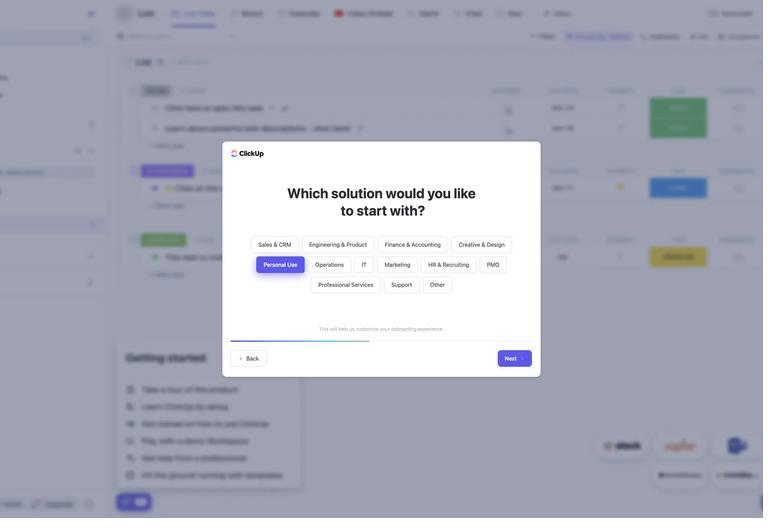 Task type: vqa. For each thing, say whether or not it's contained in the screenshot.
the 'This'
yes



Task type: describe. For each thing, give the bounding box(es) containing it.
marketing button
[[378, 256, 418, 273]]

which
[[288, 185, 329, 201]]

engineering & product
[[310, 242, 367, 248]]

marketing
[[385, 262, 411, 268]]

this will help us customize your onboarding experience.
[[320, 326, 444, 332]]

next
[[505, 355, 517, 362]]

support
[[392, 282, 413, 288]]

us
[[350, 326, 355, 332]]

& for engineering
[[342, 242, 345, 248]]

accounting
[[412, 242, 441, 248]]

engineering & product button
[[302, 236, 375, 253]]

& for hr
[[438, 262, 442, 268]]

design
[[487, 242, 505, 248]]

professional services
[[319, 282, 374, 288]]

would
[[386, 185, 425, 201]]

sales & crm
[[259, 242, 292, 248]]

support button
[[385, 276, 420, 293]]

next button
[[498, 350, 533, 367]]

will
[[330, 326, 337, 332]]

clickup logo image
[[231, 150, 264, 158]]

personal
[[264, 262, 286, 268]]

hr & recruiting
[[429, 262, 469, 268]]

this
[[320, 326, 329, 332]]

personal use button
[[257, 256, 305, 273]]

with?
[[390, 202, 426, 218]]

sales & crm button
[[251, 236, 299, 253]]

help
[[339, 326, 348, 332]]

finance & accounting button
[[378, 236, 449, 253]]

solution
[[332, 185, 383, 201]]

your
[[380, 326, 390, 332]]

hr & recruiting button
[[422, 256, 477, 273]]

& for creative
[[482, 242, 486, 248]]

& for finance
[[407, 242, 411, 248]]



Task type: locate. For each thing, give the bounding box(es) containing it.
operations button
[[308, 256, 351, 273]]

& right finance
[[407, 242, 411, 248]]

creative
[[459, 242, 481, 248]]

services
[[352, 282, 374, 288]]

& right hr
[[438, 262, 442, 268]]

& inside finance & accounting button
[[407, 242, 411, 248]]

it button
[[355, 256, 374, 273]]

finance
[[385, 242, 405, 248]]

onboarding
[[392, 326, 417, 332]]

& for sales
[[274, 242, 278, 248]]

other
[[431, 282, 445, 288]]

like
[[454, 185, 476, 201]]

back
[[247, 355, 259, 362]]

hr
[[429, 262, 437, 268]]

back button
[[231, 350, 267, 367]]

personal use
[[264, 262, 298, 268]]

& inside the engineering & product button
[[342, 242, 345, 248]]

& left crm
[[274, 242, 278, 248]]

which solution would you like to start with?
[[288, 185, 476, 218]]

start
[[357, 202, 387, 218]]

professional services button
[[311, 276, 381, 293]]

it
[[362, 262, 367, 268]]

professional
[[319, 282, 350, 288]]

recruiting
[[443, 262, 469, 268]]

pmo
[[487, 262, 500, 268]]

pmo button
[[480, 256, 507, 273]]

& left product
[[342, 242, 345, 248]]

& inside "creative & design" button
[[482, 242, 486, 248]]

use
[[288, 262, 298, 268]]

customize
[[356, 326, 379, 332]]

& left design
[[482, 242, 486, 248]]

finance & accounting
[[385, 242, 441, 248]]

experience.
[[418, 326, 444, 332]]

operations
[[316, 262, 344, 268]]

& inside sales & crm button
[[274, 242, 278, 248]]

product
[[347, 242, 367, 248]]

&
[[274, 242, 278, 248], [342, 242, 345, 248], [407, 242, 411, 248], [482, 242, 486, 248], [438, 262, 442, 268]]

creative & design button
[[452, 236, 513, 253]]

& inside hr & recruiting button
[[438, 262, 442, 268]]

other button
[[423, 276, 453, 293]]

crm
[[279, 242, 292, 248]]

engineering
[[310, 242, 340, 248]]

to
[[341, 202, 354, 218]]

sales
[[259, 242, 273, 248]]

creative & design
[[459, 242, 505, 248]]

you
[[428, 185, 451, 201]]



